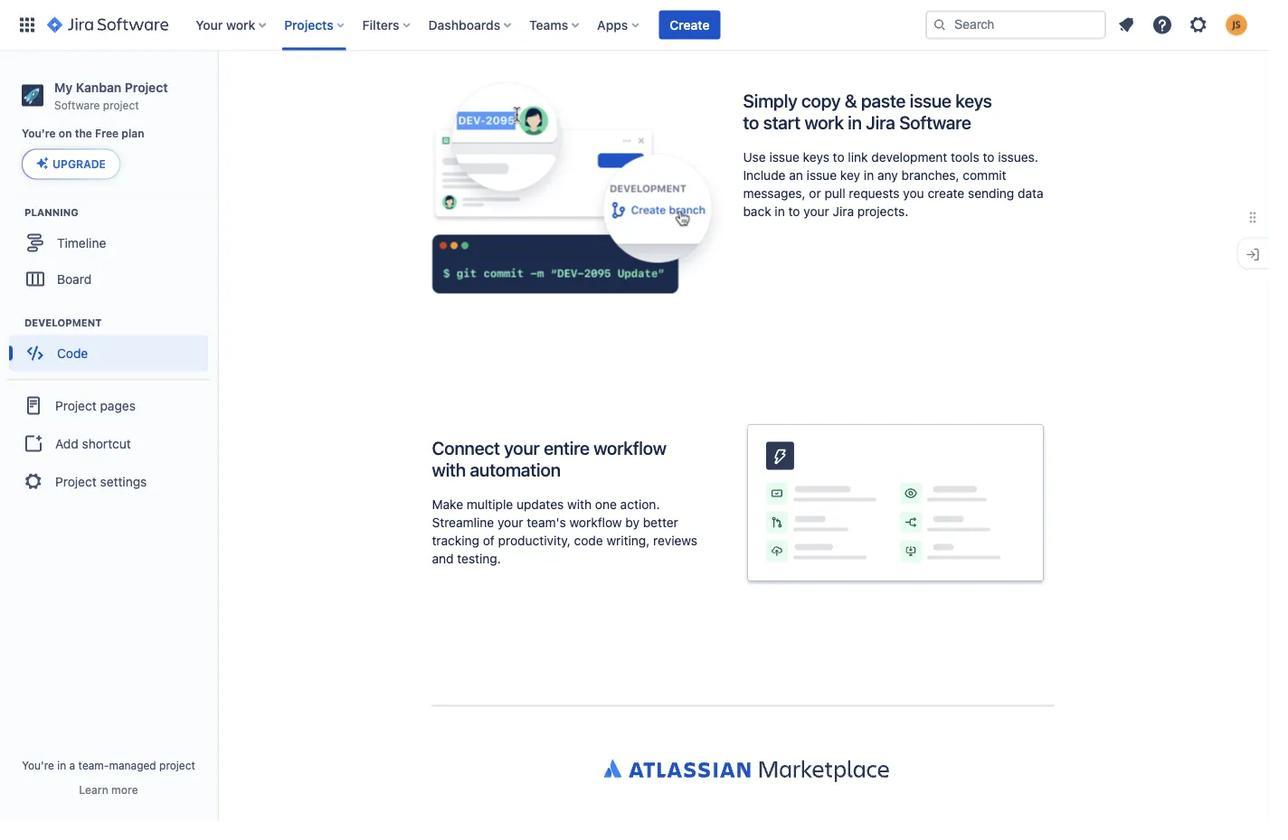 Task type: describe. For each thing, give the bounding box(es) containing it.
your
[[196, 17, 223, 32]]

upgrade
[[52, 158, 106, 170]]

development group
[[9, 315, 216, 377]]

keys inside use issue keys to link development tools to issues. include an issue key in any branches, commit messages, or pull requests you create sending data back in to your jira projects.
[[803, 150, 830, 165]]

notifications image
[[1116, 14, 1138, 36]]

project settings
[[55, 474, 147, 489]]

settings image
[[1188, 14, 1210, 36]]

project for project pages
[[55, 398, 97, 413]]

software inside simply copy & paste issue keys to start work in jira software
[[900, 112, 972, 133]]

link
[[848, 150, 868, 165]]

learn more
[[79, 784, 138, 796]]

your profile and settings image
[[1226, 14, 1248, 36]]

of
[[483, 533, 495, 548]]

in inside simply copy & paste issue keys to start work in jira software
[[848, 112, 862, 133]]

jira inside use issue keys to link development tools to issues. include an issue key in any branches, commit messages, or pull requests you create sending data back in to your jira projects.
[[833, 204, 854, 219]]

code link
[[9, 335, 208, 371]]

you're on the free plan
[[22, 127, 144, 140]]

better
[[643, 515, 679, 530]]

jira inside simply copy & paste issue keys to start work in jira software
[[866, 112, 896, 133]]

branches,
[[902, 168, 960, 183]]

planning image
[[3, 201, 24, 223]]

one
[[595, 497, 617, 512]]

upgrade button
[[23, 150, 119, 179]]

the
[[75, 127, 92, 140]]

timeline link
[[9, 225, 208, 261]]

primary element
[[11, 0, 926, 50]]

kanban
[[76, 80, 121, 95]]

my
[[54, 80, 73, 95]]

use issue keys to link development tools to issues. include an issue key in any branches, commit messages, or pull requests you create sending data back in to your jira projects.
[[743, 150, 1044, 219]]

filters
[[363, 17, 400, 32]]

to left link
[[833, 150, 845, 165]]

you're for you're in a team-managed project
[[22, 759, 54, 772]]

pull
[[825, 186, 846, 201]]

development
[[872, 150, 948, 165]]

board
[[57, 271, 92, 286]]

copy
[[802, 90, 841, 112]]

work inside dropdown button
[[226, 17, 255, 32]]

reviews
[[653, 533, 698, 548]]

code
[[574, 533, 603, 548]]

add
[[55, 436, 79, 451]]

create button
[[659, 10, 721, 39]]

projects button
[[279, 10, 352, 39]]

make multiple updates with one action. streamline your team's workflow by better tracking of productivity, code writing, reviews and testing.
[[432, 497, 698, 566]]

project pages link
[[7, 386, 210, 426]]

project pages
[[55, 398, 136, 413]]

group containing project pages
[[7, 379, 210, 507]]

an
[[789, 168, 804, 183]]

learn more button
[[79, 783, 138, 797]]

teams
[[530, 17, 568, 32]]

simply
[[743, 90, 798, 112]]

board link
[[9, 261, 208, 297]]

planning
[[24, 206, 79, 218]]

search image
[[933, 18, 948, 32]]

you
[[904, 186, 925, 201]]

key
[[841, 168, 861, 183]]

connect
[[432, 438, 500, 459]]

free
[[95, 127, 119, 140]]

keys inside simply copy & paste issue keys to start work in jira software
[[956, 90, 992, 112]]

software inside my kanban project software project
[[54, 98, 100, 111]]

work inside simply copy & paste issue keys to start work in jira software
[[805, 112, 844, 133]]

dashboards button
[[423, 10, 519, 39]]

project inside my kanban project software project
[[103, 98, 139, 111]]

plan
[[122, 127, 144, 140]]

action.
[[621, 497, 660, 512]]

&
[[845, 90, 857, 112]]

multiple
[[467, 497, 513, 512]]

back
[[743, 204, 772, 219]]

sidebar navigation image
[[197, 72, 237, 109]]

learn
[[79, 784, 108, 796]]

2 vertical spatial issue
[[807, 168, 837, 183]]

paste
[[862, 90, 906, 112]]

apps
[[597, 17, 628, 32]]

a
[[69, 759, 75, 772]]

issue inside simply copy & paste issue keys to start work in jira software
[[910, 90, 952, 112]]

you're for you're on the free plan
[[22, 127, 56, 140]]

timeline
[[57, 235, 106, 250]]

simply copy & paste issue keys to start work in jira software
[[743, 90, 992, 133]]

1 vertical spatial issue
[[770, 150, 800, 165]]

streamline
[[432, 515, 494, 530]]



Task type: vqa. For each thing, say whether or not it's contained in the screenshot.
&
yes



Task type: locate. For each thing, give the bounding box(es) containing it.
workflow inside connect your entire workflow with automation
[[594, 438, 667, 459]]

0 horizontal spatial with
[[432, 460, 466, 481]]

1 vertical spatial your
[[504, 438, 540, 459]]

0 vertical spatial project
[[103, 98, 139, 111]]

workflow
[[594, 438, 667, 459], [570, 515, 622, 530]]

your work button
[[190, 10, 274, 39]]

help image
[[1152, 14, 1174, 36]]

updates
[[517, 497, 564, 512]]

team-
[[78, 759, 109, 772]]

1 horizontal spatial issue
[[807, 168, 837, 183]]

0 horizontal spatial issue
[[770, 150, 800, 165]]

1 vertical spatial workflow
[[570, 515, 622, 530]]

your
[[804, 204, 830, 219], [504, 438, 540, 459], [498, 515, 524, 530]]

project up add at bottom left
[[55, 398, 97, 413]]

software
[[54, 98, 100, 111], [900, 112, 972, 133]]

to inside simply copy & paste issue keys to start work in jira software
[[743, 112, 760, 133]]

in left a
[[57, 759, 66, 772]]

1 vertical spatial you're
[[22, 759, 54, 772]]

sending
[[968, 186, 1015, 201]]

workflow up 'code'
[[570, 515, 622, 530]]

add shortcut button
[[7, 426, 210, 462]]

issue right paste
[[910, 90, 952, 112]]

banner containing your work
[[0, 0, 1270, 51]]

development
[[24, 317, 102, 328]]

entire
[[544, 438, 590, 459]]

Search field
[[926, 10, 1107, 39]]

code
[[57, 346, 88, 361]]

productivity,
[[498, 533, 571, 548]]

include
[[743, 168, 786, 183]]

project down add at bottom left
[[55, 474, 97, 489]]

1 horizontal spatial with
[[568, 497, 592, 512]]

0 vertical spatial keys
[[956, 90, 992, 112]]

1 vertical spatial project
[[55, 398, 97, 413]]

issues.
[[998, 150, 1039, 165]]

2 you're from the top
[[22, 759, 54, 772]]

workflow up the action.
[[594, 438, 667, 459]]

2 vertical spatial project
[[55, 474, 97, 489]]

jira down "pull"
[[833, 204, 854, 219]]

with inside 'make multiple updates with one action. streamline your team's workflow by better tracking of productivity, code writing, reviews and testing.'
[[568, 497, 592, 512]]

0 horizontal spatial keys
[[803, 150, 830, 165]]

1 vertical spatial keys
[[803, 150, 830, 165]]

project
[[125, 80, 168, 95], [55, 398, 97, 413], [55, 474, 97, 489]]

teams button
[[524, 10, 587, 39]]

2 vertical spatial your
[[498, 515, 524, 530]]

project right kanban
[[125, 80, 168, 95]]

any
[[878, 168, 898, 183]]

in down &
[[848, 112, 862, 133]]

keys
[[956, 90, 992, 112], [803, 150, 830, 165]]

your inside connect your entire workflow with automation
[[504, 438, 540, 459]]

you're
[[22, 127, 56, 140], [22, 759, 54, 772]]

you're left on
[[22, 127, 56, 140]]

software down my
[[54, 98, 100, 111]]

by
[[626, 515, 640, 530]]

with inside connect your entire workflow with automation
[[432, 460, 466, 481]]

tracking
[[432, 533, 480, 548]]

0 vertical spatial you're
[[22, 127, 56, 140]]

in down messages,
[[775, 204, 785, 219]]

0 vertical spatial jira
[[866, 112, 896, 133]]

0 horizontal spatial software
[[54, 98, 100, 111]]

1 vertical spatial jira
[[833, 204, 854, 219]]

0 vertical spatial your
[[804, 204, 830, 219]]

more
[[111, 784, 138, 796]]

your down or
[[804, 204, 830, 219]]

writing,
[[607, 533, 650, 548]]

data
[[1018, 186, 1044, 201]]

development image
[[3, 312, 24, 333]]

with
[[432, 460, 466, 481], [568, 497, 592, 512]]

work down copy
[[805, 112, 844, 133]]

0 vertical spatial workflow
[[594, 438, 667, 459]]

create
[[928, 186, 965, 201]]

apps button
[[592, 10, 646, 39]]

1 vertical spatial software
[[900, 112, 972, 133]]

messages,
[[743, 186, 806, 201]]

1 you're from the top
[[22, 127, 56, 140]]

1 vertical spatial with
[[568, 497, 592, 512]]

planning group
[[9, 205, 216, 303]]

to down messages,
[[789, 204, 800, 219]]

group
[[7, 379, 210, 507]]

add shortcut
[[55, 436, 131, 451]]

work
[[226, 17, 255, 32], [805, 112, 844, 133]]

settings
[[100, 474, 147, 489]]

team's
[[527, 515, 566, 530]]

to up commit
[[983, 150, 995, 165]]

0 vertical spatial work
[[226, 17, 255, 32]]

0 vertical spatial project
[[125, 80, 168, 95]]

your inside use issue keys to link development tools to issues. include an issue key in any branches, commit messages, or pull requests you create sending data back in to your jira projects.
[[804, 204, 830, 219]]

keys up an
[[803, 150, 830, 165]]

in right key
[[864, 168, 874, 183]]

dashboards
[[429, 17, 501, 32]]

your down multiple
[[498, 515, 524, 530]]

you're in a team-managed project
[[22, 759, 195, 772]]

issue up an
[[770, 150, 800, 165]]

0 vertical spatial issue
[[910, 90, 952, 112]]

with left one
[[568, 497, 592, 512]]

and
[[432, 552, 454, 566]]

in
[[848, 112, 862, 133], [864, 168, 874, 183], [775, 204, 785, 219], [57, 759, 66, 772]]

issue
[[910, 90, 952, 112], [770, 150, 800, 165], [807, 168, 837, 183]]

1 vertical spatial work
[[805, 112, 844, 133]]

issue up or
[[807, 168, 837, 183]]

with down connect
[[432, 460, 466, 481]]

to
[[743, 112, 760, 133], [833, 150, 845, 165], [983, 150, 995, 165], [789, 204, 800, 219]]

software up development
[[900, 112, 972, 133]]

create
[[670, 17, 710, 32]]

1 horizontal spatial work
[[805, 112, 844, 133]]

0 vertical spatial with
[[432, 460, 466, 481]]

you're left a
[[22, 759, 54, 772]]

project down kanban
[[103, 98, 139, 111]]

your up automation
[[504, 438, 540, 459]]

1 horizontal spatial project
[[159, 759, 195, 772]]

jira down paste
[[866, 112, 896, 133]]

jira software image
[[47, 14, 169, 36], [47, 14, 169, 36]]

shortcut
[[82, 436, 131, 451]]

project settings link
[[7, 462, 210, 502]]

use
[[743, 150, 766, 165]]

connect your entire workflow with automation
[[432, 438, 667, 481]]

requests
[[849, 186, 900, 201]]

testing.
[[457, 552, 501, 566]]

project for project settings
[[55, 474, 97, 489]]

filters button
[[357, 10, 418, 39]]

your work
[[196, 17, 255, 32]]

commit
[[963, 168, 1007, 183]]

work right your
[[226, 17, 255, 32]]

or
[[809, 186, 821, 201]]

0 vertical spatial software
[[54, 98, 100, 111]]

tools
[[951, 150, 980, 165]]

project right managed
[[159, 759, 195, 772]]

your inside 'make multiple updates with one action. streamline your team's workflow by better tracking of productivity, code writing, reviews and testing.'
[[498, 515, 524, 530]]

make
[[432, 497, 463, 512]]

pages
[[100, 398, 136, 413]]

appswitcher icon image
[[16, 14, 38, 36]]

start
[[764, 112, 801, 133]]

project
[[103, 98, 139, 111], [159, 759, 195, 772]]

0 horizontal spatial jira
[[833, 204, 854, 219]]

project inside my kanban project software project
[[125, 80, 168, 95]]

banner
[[0, 0, 1270, 51]]

keys up tools
[[956, 90, 992, 112]]

2 horizontal spatial issue
[[910, 90, 952, 112]]

automation
[[470, 460, 561, 481]]

0 horizontal spatial project
[[103, 98, 139, 111]]

to down simply
[[743, 112, 760, 133]]

projects
[[284, 17, 334, 32]]

on
[[59, 127, 72, 140]]

1 vertical spatial project
[[159, 759, 195, 772]]

projects.
[[858, 204, 909, 219]]

1 horizontal spatial jira
[[866, 112, 896, 133]]

1 horizontal spatial keys
[[956, 90, 992, 112]]

my kanban project software project
[[54, 80, 168, 111]]

workflow inside 'make multiple updates with one action. streamline your team's workflow by better tracking of productivity, code writing, reviews and testing.'
[[570, 515, 622, 530]]

1 horizontal spatial software
[[900, 112, 972, 133]]

0 horizontal spatial work
[[226, 17, 255, 32]]



